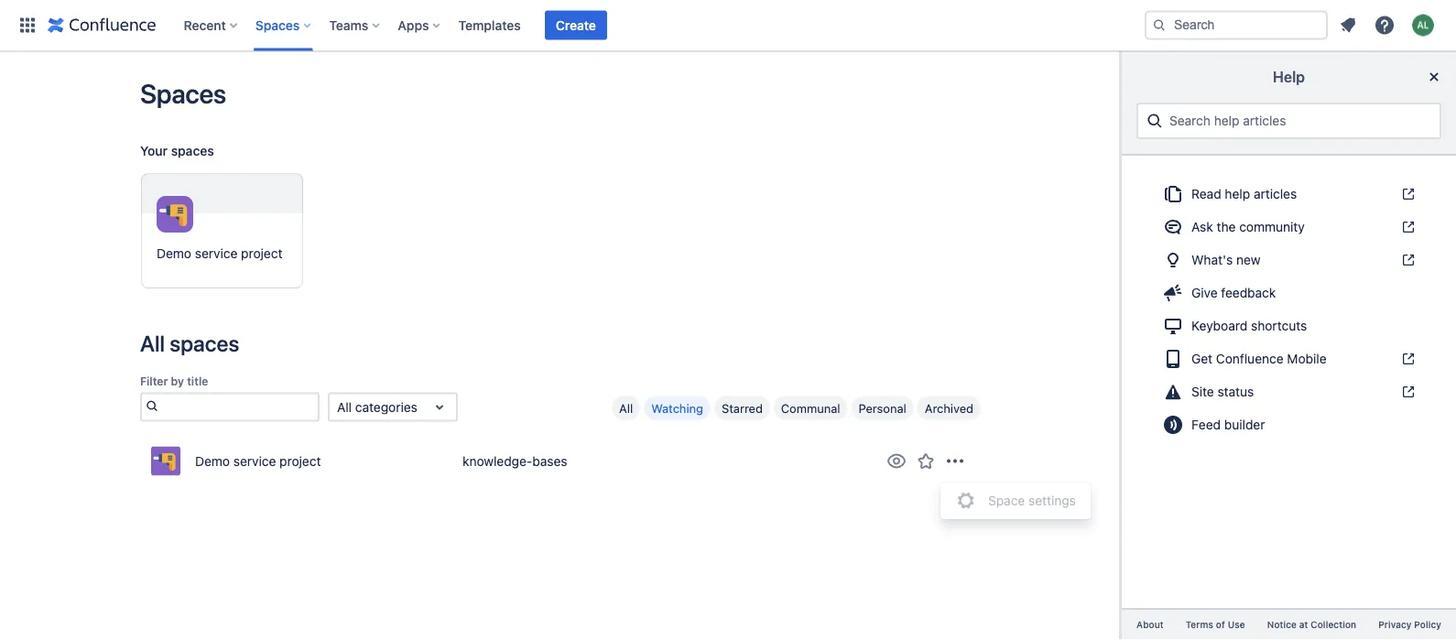 Task type: vqa. For each thing, say whether or not it's contained in the screenshot.
'View' within the "View issue" "link"
no



Task type: describe. For each thing, give the bounding box(es) containing it.
site status link
[[1151, 377, 1427, 407]]

search image
[[142, 394, 161, 416]]

knowledge-
[[462, 453, 532, 468]]

use
[[1228, 619, 1245, 630]]

help
[[1225, 186, 1250, 201]]

screen icon image
[[1162, 315, 1184, 337]]

terms of use
[[1186, 619, 1245, 630]]

site
[[1191, 384, 1214, 399]]

keyboard shortcuts
[[1191, 318, 1307, 333]]

watch image
[[886, 450, 908, 472]]

archived
[[925, 401, 973, 415]]

read help articles link
[[1151, 179, 1427, 209]]

help
[[1273, 68, 1305, 86]]

all for all
[[619, 401, 633, 415]]

global element
[[11, 0, 1141, 51]]

create link
[[545, 11, 607, 40]]

archived button
[[917, 396, 981, 420]]

what's new
[[1191, 252, 1261, 267]]

Filter by title field
[[161, 394, 318, 420]]

none text field inside all spaces region
[[337, 398, 340, 416]]

project inside all spaces region
[[279, 453, 321, 468]]

feed
[[1191, 417, 1221, 432]]

ask the community link
[[1151, 212, 1427, 242]]

the
[[1217, 219, 1236, 234]]

more actions image
[[944, 450, 966, 472]]

signal icon image
[[1162, 414, 1184, 436]]

spaces button
[[250, 11, 318, 40]]

all for all spaces
[[140, 331, 165, 356]]

get
[[1191, 351, 1213, 366]]

templates link
[[453, 11, 526, 40]]

shortcut icon image for community
[[1397, 220, 1416, 234]]

watching button
[[644, 396, 711, 420]]

personal button
[[851, 396, 914, 420]]

comment icon image
[[1162, 216, 1184, 238]]

at
[[1299, 619, 1308, 630]]

star this space image
[[915, 450, 937, 472]]

your spaces
[[140, 143, 214, 158]]

feedback
[[1221, 285, 1276, 300]]

demo service project inside all spaces region
[[195, 453, 321, 468]]

your profile and preferences image
[[1412, 14, 1434, 36]]

keyboard
[[1191, 318, 1248, 333]]

all categories
[[337, 399, 417, 414]]

help icon image
[[1374, 14, 1396, 36]]

warning icon image
[[1162, 381, 1184, 403]]

apps
[[398, 17, 429, 33]]

filter by title
[[140, 375, 208, 388]]

give feedback
[[1191, 285, 1276, 300]]

demo inside your spaces region
[[157, 246, 191, 261]]

categories
[[355, 399, 417, 414]]

notice
[[1267, 619, 1297, 630]]

Search field
[[1145, 11, 1328, 40]]

title
[[187, 375, 208, 388]]

all spaces
[[140, 331, 239, 356]]

feedback icon image
[[1162, 282, 1184, 304]]

apps button
[[392, 11, 447, 40]]

shortcut icon image inside what's new link
[[1397, 253, 1416, 267]]

builder
[[1224, 417, 1265, 432]]

communal button
[[774, 396, 848, 420]]

policy
[[1414, 619, 1441, 630]]

articles
[[1254, 186, 1297, 201]]

read help articles
[[1191, 186, 1297, 201]]

project inside your spaces region
[[241, 246, 283, 261]]

mobile
[[1287, 351, 1327, 366]]

filter
[[140, 375, 168, 388]]

all button
[[612, 396, 640, 420]]

spaces inside popup button
[[255, 17, 300, 33]]

space
[[988, 493, 1025, 508]]

collection
[[1311, 619, 1356, 630]]

search image
[[1152, 18, 1167, 33]]

0 horizontal spatial spaces
[[140, 78, 226, 109]]

demo service project link
[[141, 173, 303, 288]]

space settings
[[988, 493, 1076, 508]]



Task type: locate. For each thing, give the bounding box(es) containing it.
mobile icon image
[[1162, 348, 1184, 370]]

1 horizontal spatial demo
[[195, 453, 230, 468]]

service inside the demo service project link
[[195, 246, 238, 261]]

knowledge-bases button
[[457, 451, 573, 470]]

of
[[1216, 619, 1225, 630]]

bases
[[532, 453, 567, 468]]

spaces
[[171, 143, 214, 158], [170, 331, 239, 356]]

0 vertical spatial demo
[[157, 246, 191, 261]]

shortcut icon image inside ask the community link
[[1397, 220, 1416, 234]]

privacy
[[1378, 619, 1412, 630]]

documents icon image
[[1162, 183, 1184, 205]]

settings
[[1028, 493, 1076, 508]]

demo
[[157, 246, 191, 261], [195, 453, 230, 468]]

terms of use link
[[1175, 617, 1256, 633]]

1 vertical spatial project
[[279, 453, 321, 468]]

all for all categories
[[337, 399, 352, 414]]

community
[[1239, 219, 1305, 234]]

spaces up title
[[170, 331, 239, 356]]

4 shortcut icon image from the top
[[1397, 352, 1416, 366]]

project
[[241, 246, 283, 261], [279, 453, 321, 468]]

privacy policy link
[[1367, 617, 1452, 633]]

feed builder button
[[1151, 410, 1427, 440]]

0 vertical spatial spaces
[[171, 143, 214, 158]]

all spaces region
[[140, 328, 981, 485]]

shortcut icon image
[[1397, 187, 1416, 201], [1397, 220, 1416, 234], [1397, 253, 1416, 267], [1397, 352, 1416, 366], [1397, 385, 1416, 399]]

demo up all spaces
[[157, 246, 191, 261]]

starred
[[722, 401, 763, 415]]

your
[[140, 143, 168, 158]]

1 horizontal spatial all
[[337, 399, 352, 414]]

create
[[556, 17, 596, 33]]

teams button
[[324, 11, 387, 40]]

spaces inside region
[[171, 143, 214, 158]]

shortcut icon image inside get confluence mobile 'link'
[[1397, 352, 1416, 366]]

teams
[[329, 17, 368, 33]]

None text field
[[337, 398, 340, 416]]

notification icon image
[[1337, 14, 1359, 36]]

shortcut icon image for articles
[[1397, 187, 1416, 201]]

spaces right the recent dropdown button
[[255, 17, 300, 33]]

new
[[1236, 252, 1261, 267]]

1 vertical spatial demo service project
[[195, 453, 321, 468]]

feed builder
[[1191, 417, 1265, 432]]

confluence image
[[48, 14, 156, 36], [48, 14, 156, 36]]

status
[[1218, 384, 1254, 399]]

close image
[[1423, 66, 1445, 88]]

shortcut icon image for mobile
[[1397, 352, 1416, 366]]

spaces
[[255, 17, 300, 33], [140, 78, 226, 109]]

1 horizontal spatial spaces
[[255, 17, 300, 33]]

1 shortcut icon image from the top
[[1397, 187, 1416, 201]]

templates
[[458, 17, 521, 33]]

1 vertical spatial demo
[[195, 453, 230, 468]]

communal
[[781, 401, 840, 415]]

notice at collection
[[1267, 619, 1356, 630]]

0 vertical spatial demo service project
[[157, 246, 283, 261]]

1 vertical spatial spaces
[[140, 78, 226, 109]]

shortcuts
[[1251, 318, 1307, 333]]

service inside all spaces region
[[233, 453, 276, 468]]

all left categories
[[337, 399, 352, 414]]

spaces right your
[[171, 143, 214, 158]]

2 shortcut icon image from the top
[[1397, 220, 1416, 234]]

notice at collection link
[[1256, 617, 1367, 633]]

recent button
[[178, 11, 244, 40]]

shortcut icon image inside site status link
[[1397, 385, 1416, 399]]

get confluence mobile
[[1191, 351, 1327, 366]]

watching
[[651, 401, 703, 415]]

by
[[171, 375, 184, 388]]

demo service project
[[157, 246, 283, 261], [195, 453, 321, 468]]

demo inside all spaces region
[[195, 453, 230, 468]]

knowledge-bases
[[462, 453, 567, 468]]

3 shortcut icon image from the top
[[1397, 253, 1416, 267]]

1 vertical spatial service
[[233, 453, 276, 468]]

open image
[[429, 396, 451, 418]]

0 horizontal spatial all
[[140, 331, 165, 356]]

0 vertical spatial service
[[195, 246, 238, 261]]

space settings link
[[940, 483, 1091, 519]]

spaces up your spaces
[[140, 78, 226, 109]]

1 vertical spatial spaces
[[170, 331, 239, 356]]

banner
[[0, 0, 1456, 51]]

what's new link
[[1151, 245, 1427, 275]]

ask
[[1191, 219, 1213, 234]]

lightbulb icon image
[[1162, 249, 1184, 271]]

about button
[[1125, 617, 1175, 633]]

0 vertical spatial spaces
[[255, 17, 300, 33]]

2 horizontal spatial all
[[619, 401, 633, 415]]

keyboard shortcuts button
[[1151, 311, 1427, 341]]

all
[[140, 331, 165, 356], [337, 399, 352, 414], [619, 401, 633, 415]]

give
[[1191, 285, 1218, 300]]

site status
[[1191, 384, 1254, 399]]

appswitcher icon image
[[16, 14, 38, 36]]

spaces for all spaces
[[170, 331, 239, 356]]

your spaces region
[[140, 136, 981, 303]]

what's
[[1191, 252, 1233, 267]]

shortcut icon image inside "read help articles" link
[[1397, 187, 1416, 201]]

ask the community
[[1191, 219, 1305, 234]]

read
[[1191, 186, 1221, 201]]

all up filter
[[140, 331, 165, 356]]

spaces for your spaces
[[171, 143, 214, 158]]

starred button
[[714, 396, 770, 420]]

get confluence mobile link
[[1151, 344, 1427, 374]]

0 horizontal spatial demo
[[157, 246, 191, 261]]

Search help articles field
[[1164, 104, 1432, 137]]

demo down 'filter by title' field
[[195, 453, 230, 468]]

privacy policy
[[1378, 619, 1441, 630]]

all left watching
[[619, 401, 633, 415]]

about
[[1136, 619, 1164, 630]]

terms
[[1186, 619, 1213, 630]]

personal
[[859, 401, 906, 415]]

banner containing recent
[[0, 0, 1456, 51]]

give feedback button
[[1151, 278, 1427, 308]]

demo service project inside your spaces region
[[157, 246, 283, 261]]

all inside button
[[619, 401, 633, 415]]

confluence
[[1216, 351, 1284, 366]]

0 vertical spatial project
[[241, 246, 283, 261]]

service
[[195, 246, 238, 261], [233, 453, 276, 468]]

spaces inside region
[[170, 331, 239, 356]]

5 shortcut icon image from the top
[[1397, 385, 1416, 399]]

recent
[[184, 17, 226, 33]]



